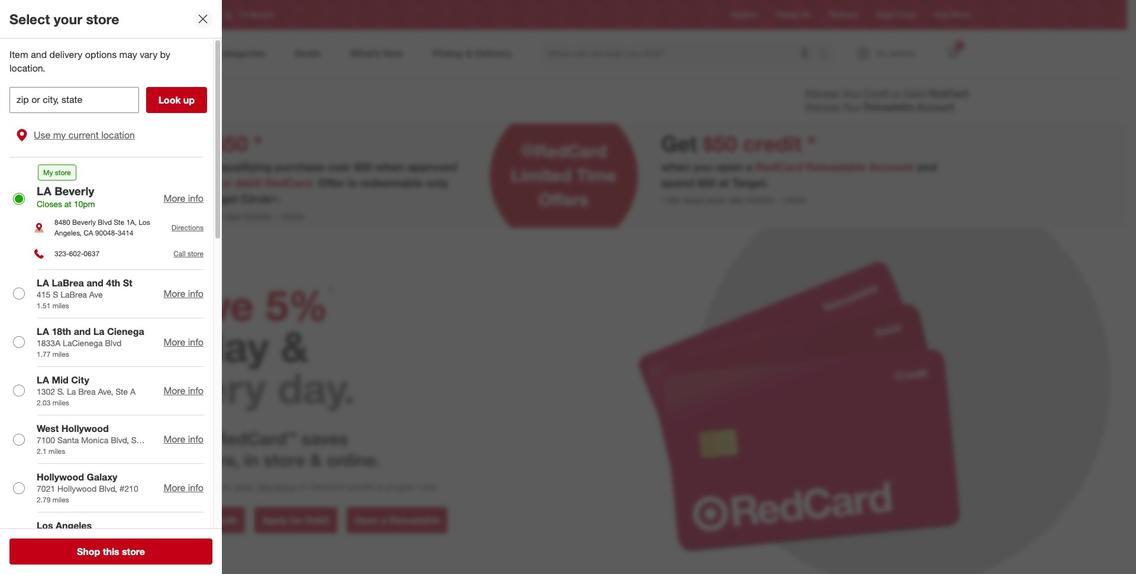 Task type: describe. For each thing, give the bounding box(es) containing it.
info for la beverly
[[188, 193, 204, 204]]

* for * 'link' to the left
[[254, 131, 262, 156]]

location
[[101, 129, 135, 141]]

search button
[[814, 40, 842, 69]]

more for hollywood galaxy
[[164, 482, 185, 494]]

call store link
[[174, 249, 204, 258]]

target circle link
[[876, 10, 916, 20]]

reloadable inside manage your credit or debit redcard manage your reloadable account
[[864, 101, 914, 112]]

info for la labrea and 4th st
[[188, 288, 204, 299]]

1 vertical spatial hollywood
[[37, 471, 84, 483]]

ad
[[801, 10, 810, 19]]

0 horizontal spatial –
[[273, 212, 278, 221]]

find
[[935, 10, 949, 19]]

miles inside la 18th and la cienega 1833a lacienega blvd 1.77 miles
[[52, 350, 69, 359]]

shop this store
[[77, 546, 145, 558]]

a up target.
[[746, 160, 753, 174]]

in
[[244, 449, 259, 471]]

1 vertical spatial debit
[[305, 514, 329, 526]]

a right on at the top left of page
[[175, 160, 182, 174]]

1 vertical spatial valid
[[226, 212, 241, 221]]

info for hollywood galaxy
[[188, 482, 204, 494]]

target.
[[732, 176, 769, 190]]

over
[[328, 160, 351, 174]]

0 horizontal spatial below.
[[204, 212, 224, 221]]

santa
[[57, 435, 79, 445]]

201
[[37, 447, 51, 457]]

circle
[[898, 10, 916, 19]]

0 vertical spatial labrea
[[52, 277, 84, 289]]

for inside 1 some restrictions apply. see below for redcard benefits & program rules
[[298, 482, 308, 492]]

look
[[158, 94, 181, 106]]

west hollywood 7100 santa monica blvd, ste 201
[[37, 423, 146, 457]]

323-602-0637
[[54, 249, 99, 258]]

save
[[159, 280, 254, 331]]

1 manage from the top
[[806, 87, 840, 99]]

on
[[159, 160, 172, 174]]

some
[[166, 482, 188, 492]]

90048-
[[95, 228, 118, 237]]

info for la mid city
[[188, 385, 204, 397]]

1 vertical spatial details
[[181, 212, 202, 221]]

2 vertical spatial hollywood
[[57, 484, 97, 494]]

store inside button
[[122, 546, 145, 558]]

la for s.
[[37, 374, 49, 386]]

la 18th and la cienega 1833a lacienega blvd 1.77 miles
[[37, 325, 144, 359]]

and inside la labrea and 4th st 415 s labrea ave 1.51 miles
[[87, 277, 103, 289]]

shop
[[77, 546, 100, 558]]

when you open a
[[661, 160, 756, 174]]

415
[[37, 289, 51, 299]]

more info for la beverly
[[164, 193, 204, 204]]

miles inside hollywood galaxy 7021 hollywood blvd, #210 2.79 miles
[[52, 495, 69, 504]]

offer for 12/9/23
[[163, 212, 179, 221]]

ste inside la mid city 1302 s. la brea ave, ste a 2.03 miles
[[116, 386, 128, 396]]

today &
[[159, 321, 309, 372]]

redcard™
[[215, 428, 297, 449]]

options
[[85, 49, 117, 60]]

target redcard™ saves you more, in store & online.
[[159, 428, 380, 471]]

redcard inside 1 some restrictions apply. see below for redcard benefits & program rules
[[311, 482, 344, 492]]

day.
[[278, 363, 355, 414]]

offer details below. valid 10/29/23 – 12/9/23
[[163, 212, 304, 221]]

open a reloadable link
[[347, 507, 448, 533]]

when inside on a future qualifying purchase over $50 when approved for a
[[375, 160, 404, 174]]

you inside target redcard™ saves you more, in store & online.
[[159, 449, 188, 471]]

your
[[54, 10, 82, 27]]

more info for la 18th and la cienega
[[164, 336, 204, 348]]

10pm
[[74, 199, 95, 209]]

use my current location link
[[9, 120, 204, 150]]

account
[[917, 101, 955, 112]]

0 vertical spatial valid
[[729, 196, 744, 205]]

time
[[577, 165, 617, 186]]

target inside offer is redeemable only through target circle™.
[[204, 192, 237, 206]]

1 horizontal spatial * link
[[661, 196, 664, 205]]

saves
[[302, 428, 348, 449]]

apply.
[[233, 482, 255, 492]]

at for 10pm
[[64, 199, 71, 209]]

blvd, inside hollywood galaxy 7021 hollywood blvd, #210 2.79 miles
[[99, 484, 117, 494]]

vary
[[140, 49, 158, 60]]

store right my
[[55, 168, 71, 177]]

hollywood galaxy 7021 hollywood blvd, #210 2.79 miles
[[37, 471, 138, 504]]

la mid city 1302 s. la brea ave, ste a 2.03 miles
[[37, 374, 136, 407]]

la inside la 18th and la cienega 1833a lacienega blvd 1.77 miles
[[93, 325, 104, 337]]

* for * 'link' to the right
[[808, 131, 817, 156]]

debit inside manage your credit or debit redcard manage your reloadable account
[[904, 87, 926, 99]]

1 horizontal spatial you
[[694, 160, 713, 174]]

item and delivery options may vary by location.
[[9, 49, 170, 74]]

0 horizontal spatial 12/9/23
[[280, 212, 304, 221]]

2.1
[[37, 447, 47, 456]]

only
[[426, 176, 448, 190]]

2.79
[[37, 495, 51, 504]]

my store
[[43, 168, 71, 177]]

0 horizontal spatial * link
[[254, 131, 262, 156]]

directions
[[172, 223, 204, 232]]

2 your from the top
[[843, 101, 861, 112]]

redeemable
[[360, 176, 423, 190]]

shop this store button
[[9, 539, 213, 565]]

call
[[174, 249, 186, 258]]

0 vertical spatial 10/29/23
[[746, 196, 774, 205]]

8
[[958, 42, 961, 49]]

ave
[[89, 289, 103, 299]]

la labrea and 4th st 415 s labrea ave 1.51 miles
[[37, 277, 132, 310]]

1833a
[[37, 338, 61, 348]]

blvd inside la 18th and la cienega 1833a lacienega blvd 1.77 miles
[[105, 338, 121, 348]]

more for west hollywood
[[164, 433, 185, 445]]

see
[[257, 482, 272, 492]]

miles inside la mid city 1302 s. la brea ave, ste a 2.03 miles
[[52, 398, 69, 407]]

0 horizontal spatial los
[[37, 520, 53, 532]]

1 horizontal spatial below.
[[707, 196, 727, 205]]

city
[[71, 374, 89, 386]]

2 when from the left
[[661, 160, 691, 174]]

602-
[[69, 249, 84, 258]]

weekly ad
[[777, 10, 810, 19]]

la inside la mid city 1302 s. la brea ave, ste a 2.03 miles
[[67, 386, 76, 396]]

2 horizontal spatial * link
[[808, 131, 817, 156]]

0 vertical spatial –
[[776, 196, 780, 205]]

blvd inside 8480 beverly blvd ste 1a, los angeles, ca 90048-3414
[[98, 218, 112, 227]]

$50 inside and spend $50 at target.
[[698, 176, 716, 190]]

more for la beverly
[[164, 193, 185, 204]]

angeles,
[[54, 228, 82, 237]]

rules
[[419, 482, 437, 492]]

1a,
[[126, 218, 137, 227]]

redcard right ad
[[829, 10, 857, 19]]

1 vertical spatial labrea
[[60, 289, 87, 299]]

look up
[[158, 94, 195, 106]]

8480 beverly blvd ste 1a, los angeles, ca 90048-3414
[[54, 218, 150, 237]]

st
[[123, 277, 132, 289]]

0 vertical spatial details
[[684, 196, 705, 205]]

delivery
[[49, 49, 83, 60]]

1 horizontal spatial *
[[661, 196, 664, 205]]

registry
[[731, 10, 758, 19]]

0 horizontal spatial 10/29/23
[[243, 212, 271, 221]]

redcards image
[[628, 260, 969, 551]]

more info link for la labrea and 4th st
[[164, 288, 204, 299]]

1 horizontal spatial 12/9/23
[[782, 196, 807, 205]]

los inside 8480 beverly blvd ste 1a, los angeles, ca 90048-3414
[[139, 218, 150, 227]]

redcard inside manage your credit or debit redcard manage your reloadable account
[[929, 87, 969, 99]]

la beverly closes at 10pm
[[37, 184, 95, 209]]

s
[[53, 289, 58, 299]]

galaxy
[[87, 471, 117, 483]]

ste
[[131, 435, 146, 445]]

2.03
[[37, 398, 51, 407]]

5%
[[265, 280, 328, 331]]

monica
[[81, 435, 108, 445]]

target for redcard™
[[159, 428, 210, 449]]

redcard link
[[829, 10, 857, 20]]



Task type: locate. For each thing, give the bounding box(es) containing it.
debit down 1 some restrictions apply. see below for redcard benefits & program rules
[[305, 514, 329, 526]]

None radio
[[13, 193, 25, 205], [13, 288, 25, 300], [13, 336, 25, 348], [13, 385, 25, 397], [13, 434, 25, 445], [13, 193, 25, 205], [13, 288, 25, 300], [13, 336, 25, 348], [13, 385, 25, 397], [13, 434, 25, 445]]

*
[[254, 131, 262, 156], [808, 131, 817, 156], [661, 196, 664, 205]]

registry link
[[731, 10, 758, 20]]

1 inside 1 some restrictions apply. see below for redcard benefits & program rules
[[161, 481, 164, 488]]

la inside dropdown button
[[239, 10, 248, 19]]

open a reloadable
[[354, 514, 440, 526]]

la beverly button
[[217, 4, 281, 25]]

* link down spend on the top
[[661, 196, 664, 205]]

2 more from the top
[[164, 288, 185, 299]]

4 more info from the top
[[164, 385, 204, 397]]

la for cienega
[[37, 325, 49, 337]]

1 horizontal spatial details
[[684, 196, 705, 205]]

1 for 1
[[329, 285, 333, 293]]

more right a on the left of page
[[164, 385, 185, 397]]

credit inside manage your credit or debit redcard manage your reloadable account
[[864, 87, 890, 99]]

0 horizontal spatial credit
[[210, 514, 237, 526]]

la
[[93, 325, 104, 337], [67, 386, 76, 396]]

more info link for la 18th and la cienega
[[164, 336, 204, 348]]

more info up directions at left top
[[164, 193, 204, 204]]

beverly for la beverly closes at 10pm
[[55, 184, 94, 198]]

cienega
[[107, 325, 144, 337]]

0 horizontal spatial debit
[[305, 514, 329, 526]]

blvd down cienega on the left
[[105, 338, 121, 348]]

* link up and spend $50 at target. on the top of page
[[808, 131, 817, 156]]

and inside la 18th and la cienega 1833a lacienega blvd 1.77 miles
[[74, 325, 91, 337]]

at inside and spend $50 at target.
[[719, 176, 729, 190]]

at inside la beverly closes at 10pm
[[64, 199, 71, 209]]

more info link right a on the left of page
[[164, 385, 204, 397]]

ave,
[[98, 386, 113, 396]]

more
[[164, 193, 185, 204], [164, 288, 185, 299], [164, 336, 185, 348], [164, 385, 185, 397], [164, 433, 185, 445], [164, 482, 185, 494]]

at left 10pm
[[64, 199, 71, 209]]

every day.
[[159, 363, 355, 414]]

6 more info link from the top
[[164, 482, 204, 494]]

info down call store
[[188, 288, 204, 299]]

2 apply from the left
[[262, 514, 288, 526]]

info down 'save' at the left of page
[[188, 336, 204, 348]]

when up redeemable on the left of the page
[[375, 160, 404, 174]]

1 vertical spatial 12/9/23
[[280, 212, 304, 221]]

2 more info from the top
[[164, 288, 204, 299]]

find stores
[[935, 10, 971, 19]]

5 info from the top
[[188, 433, 204, 445]]

0 vertical spatial offer
[[318, 176, 345, 190]]

7100
[[37, 435, 55, 445]]

5 more info link from the top
[[164, 433, 204, 445]]

la inside la labrea and 4th st 415 s labrea ave 1.51 miles
[[37, 277, 49, 289]]

beverly
[[250, 10, 273, 19], [55, 184, 94, 198], [72, 218, 96, 227]]

1 horizontal spatial when
[[661, 160, 691, 174]]

8480
[[54, 218, 70, 227]]

apply for debit link
[[255, 507, 337, 533]]

What can we help you find? suggestions appear below search field
[[541, 40, 822, 66]]

1 vertical spatial at
[[64, 199, 71, 209]]

more info for hollywood galaxy
[[164, 482, 204, 494]]

1 vertical spatial target
[[204, 192, 237, 206]]

select your store dialog
[[0, 0, 222, 574]]

credit for your
[[864, 87, 890, 99]]

credit down the restrictions
[[210, 514, 237, 526]]

info up directions at left top
[[188, 193, 204, 204]]

redcard left benefits
[[311, 482, 344, 492]]

location.
[[9, 62, 45, 74]]

mid
[[52, 374, 69, 386]]

directions link
[[172, 223, 204, 232]]

1 horizontal spatial 1
[[329, 285, 333, 293]]

0 vertical spatial ste
[[114, 218, 124, 227]]

0 vertical spatial la
[[93, 325, 104, 337]]

more down call
[[164, 288, 185, 299]]

1 right 5%
[[329, 285, 333, 293]]

store right this
[[122, 546, 145, 558]]

– down and spend $50 at target. on the top of page
[[776, 196, 780, 205]]

a
[[130, 386, 136, 396]]

online.
[[327, 449, 380, 471]]

10/29/23 down target.
[[746, 196, 774, 205]]

* up and spend $50 at target. on the top of page
[[808, 131, 817, 156]]

for down the restrictions
[[195, 514, 207, 526]]

1 for 1 some restrictions apply. see below for redcard benefits & program rules
[[161, 481, 164, 488]]

you up some
[[159, 449, 188, 471]]

store inside target redcard™ saves you more, in store & online.
[[264, 449, 305, 471]]

miles right 2.1
[[49, 447, 65, 456]]

1 info from the top
[[188, 193, 204, 204]]

1 horizontal spatial reloadable
[[864, 101, 914, 112]]

0 vertical spatial reloadable
[[864, 101, 914, 112]]

1 horizontal spatial –
[[776, 196, 780, 205]]

more down 'save' at the left of page
[[164, 336, 185, 348]]

when up spend on the top
[[661, 160, 691, 174]]

0 horizontal spatial offer
[[163, 212, 179, 221]]

* up qualifying
[[254, 131, 262, 156]]

6 more info from the top
[[164, 482, 204, 494]]

info right some
[[188, 482, 204, 494]]

None radio
[[13, 482, 25, 494]]

store up below
[[264, 449, 305, 471]]

0 horizontal spatial reloadable
[[389, 514, 440, 526]]

apply down below
[[262, 514, 288, 526]]

1 horizontal spatial $50
[[698, 176, 716, 190]]

target inside target redcard™ saves you more, in store & online.
[[159, 428, 210, 449]]

info down today
[[188, 385, 204, 397]]

more left the restrictions
[[164, 482, 185, 494]]

1 your from the top
[[843, 87, 861, 99]]

more info
[[164, 193, 204, 204], [164, 288, 204, 299], [164, 336, 204, 348], [164, 385, 204, 397], [164, 433, 204, 445], [164, 482, 204, 494]]

target inside target circle link
[[876, 10, 896, 19]]

1 horizontal spatial at
[[719, 176, 729, 190]]

at down open
[[719, 176, 729, 190]]

more info link up directions at left top
[[164, 193, 204, 204]]

0 horizontal spatial 1
[[161, 481, 164, 488]]

miles down 's'
[[52, 301, 69, 310]]

blvd up 90048-
[[98, 218, 112, 227]]

for down on at the top left of page
[[159, 176, 174, 190]]

and spend $50 at target.
[[661, 160, 937, 190]]

details up directions link
[[181, 212, 202, 221]]

miles inside la labrea and 4th st 415 s labrea ave 1.51 miles
[[52, 301, 69, 310]]

credit left or
[[864, 87, 890, 99]]

more info link for west hollywood
[[164, 433, 204, 445]]

2 horizontal spatial *
[[808, 131, 817, 156]]

or
[[892, 87, 901, 99]]

la for st
[[37, 277, 49, 289]]

use
[[34, 129, 51, 141]]

1 horizontal spatial la
[[93, 325, 104, 337]]

$50 up is
[[354, 160, 372, 174]]

1 when from the left
[[375, 160, 404, 174]]

manage your credit or debit redcard manage your reloadable account
[[806, 87, 969, 112]]

apply for apply for debit
[[262, 514, 288, 526]]

limited
[[511, 165, 572, 186]]

below
[[274, 482, 296, 492]]

0 vertical spatial you
[[694, 160, 713, 174]]

redcard up account
[[929, 87, 969, 99]]

for right below
[[298, 482, 308, 492]]

offers
[[539, 189, 589, 210]]

0 horizontal spatial *
[[254, 131, 262, 156]]

1 vertical spatial offer
[[666, 196, 682, 205]]

2 info from the top
[[188, 288, 204, 299]]

miles down s.
[[52, 398, 69, 407]]

1 vertical spatial your
[[843, 101, 861, 112]]

0 horizontal spatial at
[[64, 199, 71, 209]]

$50
[[354, 160, 372, 174], [698, 176, 716, 190]]

purchase
[[275, 160, 325, 174]]

reloadable down or
[[864, 101, 914, 112]]

hollywood down galaxy
[[57, 484, 97, 494]]

apply down some
[[167, 514, 192, 526]]

5 more from the top
[[164, 433, 185, 445]]

2.1 miles
[[37, 447, 65, 456]]

reloadable
[[864, 101, 914, 112], [389, 514, 440, 526]]

beverly inside la beverly closes at 10pm
[[55, 184, 94, 198]]

offer for circle™.
[[318, 176, 345, 190]]

1 horizontal spatial apply
[[262, 514, 288, 526]]

6 more from the top
[[164, 482, 185, 494]]

target
[[876, 10, 896, 19], [204, 192, 237, 206], [159, 428, 210, 449]]

4 info from the top
[[188, 385, 204, 397]]

2 vertical spatial beverly
[[72, 218, 96, 227]]

18th
[[52, 325, 71, 337]]

3 more info link from the top
[[164, 336, 204, 348]]

$50 inside on a future qualifying purchase over $50 when approved for a
[[354, 160, 372, 174]]

0 vertical spatial debit
[[904, 87, 926, 99]]

s.
[[57, 386, 65, 396]]

none radio inside select your store dialog
[[13, 482, 25, 494]]

more info link for hollywood galaxy
[[164, 482, 204, 494]]

offer up directions link
[[163, 212, 179, 221]]

0 vertical spatial $50
[[354, 160, 372, 174]]

hollywood up monica
[[61, 423, 109, 434]]

more info link down call
[[164, 288, 204, 299]]

my
[[53, 129, 66, 141]]

credit inside 'apply for credit' link
[[210, 514, 237, 526]]

offer is redeemable only through target circle™.
[[159, 176, 448, 206]]

3 more info from the top
[[164, 336, 204, 348]]

more info up more,
[[164, 433, 204, 445]]

miles right 2.79
[[52, 495, 69, 504]]

* down spend on the top
[[661, 196, 664, 205]]

1 vertical spatial manage
[[806, 101, 840, 112]]

None text field
[[9, 87, 139, 113]]

0 horizontal spatial $50
[[354, 160, 372, 174]]

0 horizontal spatial la
[[67, 386, 76, 396]]

1 vertical spatial beverly
[[55, 184, 94, 198]]

1.51
[[37, 301, 51, 310]]

0 vertical spatial at
[[719, 176, 729, 190]]

la beverly
[[239, 10, 273, 19]]

2 vertical spatial target
[[159, 428, 210, 449]]

labrea up 's'
[[52, 277, 84, 289]]

store right your
[[86, 10, 119, 27]]

6 info from the top
[[188, 482, 204, 494]]

2 manage from the top
[[806, 101, 840, 112]]

1 vertical spatial &
[[310, 449, 322, 471]]

for inside on a future qualifying purchase over $50 when approved for a
[[159, 176, 174, 190]]

for down 1 some restrictions apply. see below for redcard benefits & program rules
[[290, 514, 303, 526]]

1 horizontal spatial offer
[[318, 176, 345, 190]]

1 vertical spatial 10/29/23
[[243, 212, 271, 221]]

– down circle™.
[[273, 212, 278, 221]]

may
[[119, 49, 137, 60]]

open
[[716, 160, 743, 174]]

apply for apply for credit
[[167, 514, 192, 526]]

blvd, inside west hollywood 7100 santa monica blvd, ste 201
[[111, 435, 129, 445]]

0 horizontal spatial &
[[281, 321, 309, 372]]

12/9/23 down and spend $50 at target. on the top of page
[[782, 196, 807, 205]]

more for la labrea and 4th st
[[164, 288, 185, 299]]

reloadable down program
[[389, 514, 440, 526]]

details down spend on the top
[[684, 196, 705, 205]]

more info link down 'save' at the left of page
[[164, 336, 204, 348]]

3 more from the top
[[164, 336, 185, 348]]

1 vertical spatial below.
[[204, 212, 224, 221]]

1 more from the top
[[164, 193, 185, 204]]

7021
[[37, 484, 55, 494]]

1 horizontal spatial credit
[[864, 87, 890, 99]]

west
[[37, 423, 59, 434]]

and inside and spend $50 at target.
[[917, 160, 937, 174]]

at for target.
[[719, 176, 729, 190]]

2 vertical spatial &
[[378, 482, 383, 492]]

spend
[[661, 176, 695, 190]]

redcard up time
[[535, 140, 607, 161]]

and inside item and delivery options may vary by location.
[[31, 49, 47, 60]]

0 horizontal spatial valid
[[226, 212, 241, 221]]

1 apply from the left
[[167, 514, 192, 526]]

1 more info link from the top
[[164, 193, 204, 204]]

ste left a on the left of page
[[116, 386, 128, 396]]

more info down call
[[164, 288, 204, 299]]

lacienega
[[63, 338, 103, 348]]

below.
[[707, 196, 727, 205], [204, 212, 224, 221]]

look up button
[[146, 87, 207, 113]]

more info link up more,
[[164, 433, 204, 445]]

1 vertical spatial –
[[273, 212, 278, 221]]

$50 down when you open a
[[698, 176, 716, 190]]

1 vertical spatial credit
[[210, 514, 237, 526]]

& inside 1 some restrictions apply. see below for redcard benefits & program rules
[[378, 482, 383, 492]]

your
[[843, 87, 861, 99], [843, 101, 861, 112]]

manage
[[806, 87, 840, 99], [806, 101, 840, 112]]

miles
[[52, 301, 69, 310], [52, 350, 69, 359], [52, 398, 69, 407], [49, 447, 65, 456], [52, 495, 69, 504]]

2 vertical spatial offer
[[163, 212, 179, 221]]

la inside la mid city 1302 s. la brea ave, ste a 2.03 miles
[[37, 374, 49, 386]]

4 more from the top
[[164, 385, 185, 397]]

0 horizontal spatial when
[[375, 160, 404, 174]]

* link up qualifying
[[254, 131, 262, 156]]

labrea right 's'
[[60, 289, 87, 299]]

1 horizontal spatial valid
[[729, 196, 744, 205]]

offer down spend on the top
[[666, 196, 682, 205]]

program
[[386, 482, 417, 492]]

today
[[159, 321, 269, 372]]

offer inside offer is redeemable only through target circle™.
[[318, 176, 345, 190]]

0 horizontal spatial you
[[159, 449, 188, 471]]

you
[[694, 160, 713, 174], [159, 449, 188, 471]]

beverly for 8480 beverly blvd ste 1a, los angeles, ca 90048-3414
[[72, 218, 96, 227]]

blvd, left ste
[[111, 435, 129, 445]]

closes
[[37, 199, 62, 209]]

1 vertical spatial 1
[[161, 481, 164, 488]]

0 vertical spatial 12/9/23
[[782, 196, 807, 205]]

12/9/23 down offer is redeemable only through target circle™.
[[280, 212, 304, 221]]

0 vertical spatial target
[[876, 10, 896, 19]]

0 horizontal spatial apply
[[167, 514, 192, 526]]

la up lacienega
[[93, 325, 104, 337]]

0 vertical spatial &
[[281, 321, 309, 372]]

target circle
[[876, 10, 916, 19]]

more info link for la mid city
[[164, 385, 204, 397]]

0 horizontal spatial details
[[181, 212, 202, 221]]

more,
[[193, 449, 239, 471]]

0 vertical spatial hollywood
[[61, 423, 109, 434]]

2 more info link from the top
[[164, 288, 204, 299]]

1 vertical spatial you
[[159, 449, 188, 471]]

is
[[348, 176, 357, 190]]

debit right or
[[904, 87, 926, 99]]

more info up 'apply for credit' link
[[164, 482, 204, 494]]

1 vertical spatial blvd
[[105, 338, 121, 348]]

valid down target.
[[729, 196, 744, 205]]

3414
[[118, 228, 133, 237]]

more info down 'save' at the left of page
[[164, 336, 204, 348]]

ste inside 8480 beverly blvd ste 1a, los angeles, ca 90048-3414
[[114, 218, 124, 227]]

and
[[31, 49, 47, 60], [917, 160, 937, 174], [87, 277, 103, 289], [74, 325, 91, 337]]

offer down the over
[[318, 176, 345, 190]]

angeles
[[56, 520, 92, 532]]

target up offer details below. valid 10/29/23 – 12/9/23
[[204, 192, 237, 206]]

1 horizontal spatial debit
[[904, 87, 926, 99]]

1 vertical spatial la
[[67, 386, 76, 396]]

more info link for la beverly
[[164, 193, 204, 204]]

0 vertical spatial manage
[[806, 87, 840, 99]]

1 more info from the top
[[164, 193, 204, 204]]

more info for west hollywood
[[164, 433, 204, 445]]

0 vertical spatial 1
[[329, 285, 333, 293]]

3 info from the top
[[188, 336, 204, 348]]

0637
[[84, 249, 99, 258]]

beverly inside 8480 beverly blvd ste 1a, los angeles, ca 90048-3414
[[72, 218, 96, 227]]

more for la mid city
[[164, 385, 185, 397]]

hollywood
[[61, 423, 109, 434], [37, 471, 84, 483], [57, 484, 97, 494]]

hollywood up the 7021
[[37, 471, 84, 483]]

limited time offers
[[511, 165, 617, 210]]

for
[[159, 176, 174, 190], [298, 482, 308, 492], [195, 514, 207, 526], [290, 514, 303, 526]]

brea
[[78, 386, 96, 396]]

0 vertical spatial below.
[[707, 196, 727, 205]]

valid down circle™.
[[226, 212, 241, 221]]

10/29/23
[[746, 196, 774, 205], [243, 212, 271, 221]]

1 horizontal spatial 10/29/23
[[746, 196, 774, 205]]

0 vertical spatial credit
[[864, 87, 890, 99]]

store right call
[[188, 249, 204, 258]]

info for la 18th and la cienega
[[188, 336, 204, 348]]

1 vertical spatial $50
[[698, 176, 716, 190]]

select your store
[[9, 10, 119, 27]]

miles down 1833a
[[52, 350, 69, 359]]

1 left some
[[161, 481, 164, 488]]

10/29/23 down circle™.
[[243, 212, 271, 221]]

0 vertical spatial beverly
[[250, 10, 273, 19]]

0 vertical spatial your
[[843, 87, 861, 99]]

la inside la 18th and la cienega 1833a lacienega blvd 1.77 miles
[[37, 325, 49, 337]]

& inside target redcard™ saves you more, in store & online.
[[310, 449, 322, 471]]

a right open
[[381, 514, 387, 526]]

4 more info link from the top
[[164, 385, 204, 397]]

1 vertical spatial blvd,
[[99, 484, 117, 494]]

1 vertical spatial reloadable
[[389, 514, 440, 526]]

2 horizontal spatial offer
[[666, 196, 682, 205]]

every
[[159, 363, 266, 414]]

los down 2.79
[[37, 520, 53, 532]]

la for 10pm
[[37, 184, 51, 198]]

use my current location
[[34, 129, 135, 141]]

apply for debit
[[262, 514, 329, 526]]

blvd, down galaxy
[[99, 484, 117, 494]]

la right s.
[[67, 386, 76, 396]]

more info for la mid city
[[164, 385, 204, 397]]

on a future qualifying purchase over $50 when approved for a
[[159, 160, 457, 190]]

through
[[159, 192, 201, 206]]

info for west hollywood
[[188, 433, 204, 445]]

more up directions at left top
[[164, 193, 185, 204]]

0 vertical spatial los
[[139, 218, 150, 227]]

more info for la labrea and 4th st
[[164, 288, 204, 299]]

more right ste
[[164, 433, 185, 445]]

none text field inside select your store dialog
[[9, 87, 139, 113]]

select
[[9, 10, 50, 27]]

hollywood inside west hollywood 7100 santa monica blvd, ste 201
[[61, 423, 109, 434]]

save 5%
[[159, 280, 328, 331]]

la
[[239, 10, 248, 19], [37, 184, 51, 198], [37, 277, 49, 289], [37, 325, 49, 337], [37, 374, 49, 386]]

beverly for la beverly
[[250, 10, 273, 19]]

more for la 18th and la cienega
[[164, 336, 185, 348]]

apply for credit link
[[159, 507, 245, 533]]

target up more,
[[159, 428, 210, 449]]

0 vertical spatial blvd,
[[111, 435, 129, 445]]

12/9/23
[[782, 196, 807, 205], [280, 212, 304, 221]]

5 more info from the top
[[164, 433, 204, 445]]

info up more,
[[188, 433, 204, 445]]

beverly inside dropdown button
[[250, 10, 273, 19]]

target left circle at the right top of page
[[876, 10, 896, 19]]

1 vertical spatial los
[[37, 520, 53, 532]]

credit for for
[[210, 514, 237, 526]]

1 vertical spatial ste
[[116, 386, 128, 396]]

more info link up 'apply for credit' link
[[164, 482, 204, 494]]

a up through
[[177, 176, 183, 190]]

los right 1a,
[[139, 218, 150, 227]]

1 horizontal spatial los
[[139, 218, 150, 227]]

2 horizontal spatial &
[[378, 482, 383, 492]]

1 horizontal spatial &
[[310, 449, 322, 471]]

la inside la beverly closes at 10pm
[[37, 184, 51, 198]]

info
[[188, 193, 204, 204], [188, 288, 204, 299], [188, 336, 204, 348], [188, 385, 204, 397], [188, 433, 204, 445], [188, 482, 204, 494]]

target for circle
[[876, 10, 896, 19]]

reloadable inside open a reloadable link
[[389, 514, 440, 526]]

up
[[183, 94, 195, 106]]

more info right a on the left of page
[[164, 385, 204, 397]]

you left open
[[694, 160, 713, 174]]



Task type: vqa. For each thing, say whether or not it's contained in the screenshot.


